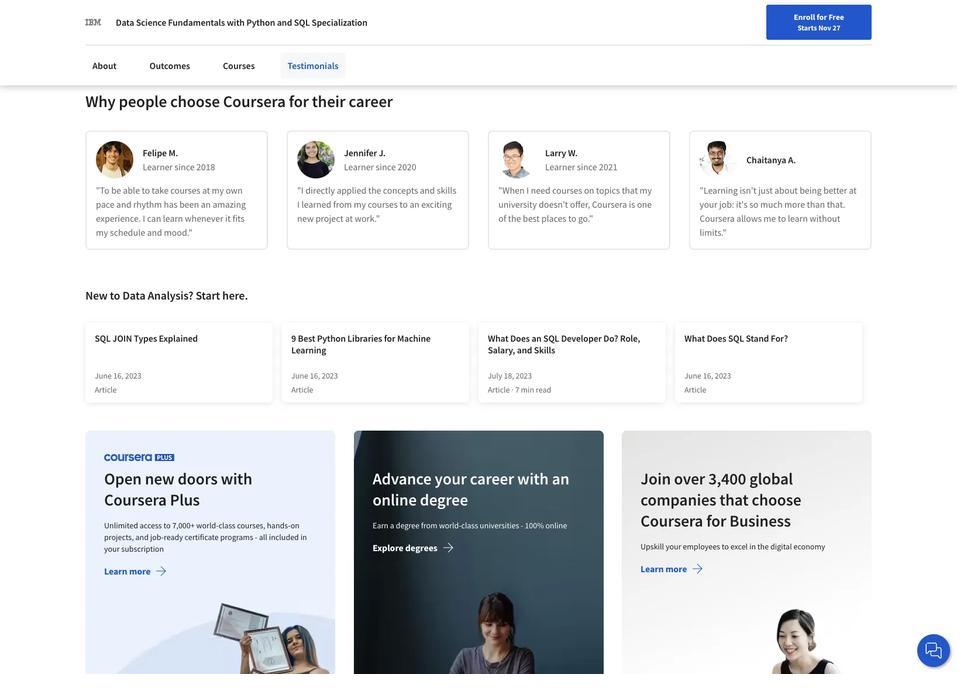 Task type: locate. For each thing, give the bounding box(es) containing it.
and inside "i directly applied the concepts and skills i learned from my courses to an exciting new project at work."
[[420, 184, 435, 196]]

learner inside jennifer j. learner since 2020
[[344, 161, 374, 173]]

does left the skills
[[510, 332, 530, 344]]

has inside "to be able to take courses at my own pace and rhythm has been an amazing experience. i can learn whenever it fits my schedule and mood."
[[164, 198, 178, 210]]

is left up
[[222, 22, 228, 33]]

to right 'me'
[[778, 212, 786, 224]]

digital
[[771, 541, 792, 552]]

0 horizontal spatial since
[[175, 161, 195, 173]]

1 vertical spatial choose
[[752, 489, 802, 510]]

1 button
[[790, 8, 823, 36]]

2 2023 from the left
[[322, 370, 338, 381]]

your right advance
[[435, 468, 467, 489]]

learn more down subscription
[[104, 565, 151, 577]]

3 2023 from the left
[[516, 370, 532, 381]]

1 world- from the left
[[196, 520, 219, 531]]

and up subscription
[[135, 532, 149, 542]]

does inside what does an sql developer do? role, salary, and skills
[[510, 332, 530, 344]]

the
[[368, 184, 381, 196], [508, 212, 521, 224], [758, 541, 769, 552]]

to up ready
[[164, 520, 171, 531]]

science
[[136, 16, 166, 28]]

1 since from the left
[[175, 161, 195, 173]]

to inside "learning isn't just about being better at your job: it's so much more than that. coursera allows me to learn without limits."
[[778, 212, 786, 224]]

over
[[674, 468, 706, 489]]

0 horizontal spatial june
[[95, 370, 112, 381]]

for left the their
[[289, 91, 309, 112]]

1 horizontal spatial degree
[[420, 489, 468, 510]]

1 horizontal spatial credit
[[767, 8, 790, 19]]

open new doors with coursera plus
[[104, 468, 252, 510]]

1 horizontal spatial i
[[297, 198, 300, 210]]

credit right college at the top left
[[421, 8, 443, 19]]

experience.
[[96, 212, 141, 224]]

universities.
[[575, 8, 622, 19]]

16, for best
[[310, 370, 320, 381]]

0 vertical spatial python
[[246, 16, 275, 28]]

larry w. learner since 2021
[[545, 147, 618, 173]]

1 vertical spatial on
[[291, 520, 300, 531]]

1 horizontal spatial has
[[224, 8, 237, 19]]

0 horizontal spatial credit
[[421, 8, 443, 19]]

and right colleges
[[558, 8, 573, 19]]

2 does from the left
[[707, 332, 726, 344]]

coursera inside join over 3,400 global companies that choose coursera for business
[[641, 510, 703, 531]]

1 horizontal spatial that
[[720, 489, 749, 510]]

courses
[[223, 60, 255, 71]]

2 horizontal spatial 16,
[[703, 370, 713, 381]]

3 june from the left
[[685, 370, 702, 381]]

1 vertical spatial that
[[720, 489, 749, 510]]

learner inside larry w. learner since 2021
[[545, 161, 575, 173]]

my up one
[[640, 184, 652, 196]]

unlimited
[[104, 520, 138, 531]]

since inside larry w. learner since 2021
[[577, 161, 597, 173]]

2 horizontal spatial learn
[[641, 563, 664, 575]]

0 horizontal spatial specialization
[[167, 8, 222, 19]]

3 article from the left
[[488, 384, 510, 395]]

employees
[[683, 541, 720, 552]]

in right excel
[[750, 541, 756, 552]]

me
[[764, 212, 776, 224]]

and up exciting
[[420, 184, 435, 196]]

types
[[134, 332, 157, 344]]

since for m.
[[175, 161, 195, 173]]

0 horizontal spatial has
[[164, 198, 178, 210]]

1 horizontal spatial since
[[376, 161, 396, 173]]

1 learner from the left
[[143, 161, 173, 173]]

python inside 9 best python libraries for machine learning
[[317, 332, 346, 344]]

and inside the 'this specialization has ace® recommendation. it is eligible for college credit at participating u.s. colleges and universities. note: the decision to accept specific credit recommendations is up to each institution.'
[[558, 8, 573, 19]]

0 horizontal spatial class
[[219, 520, 235, 531]]

0 horizontal spatial choose
[[170, 91, 220, 112]]

1 vertical spatial -
[[255, 532, 257, 542]]

with up 100% on the right bottom of page
[[517, 468, 549, 489]]

m.
[[169, 147, 178, 159]]

decision
[[663, 8, 696, 19]]

0 horizontal spatial does
[[510, 332, 530, 344]]

at down 2018
[[202, 184, 210, 196]]

access
[[140, 520, 162, 531]]

felipe
[[143, 147, 167, 159]]

2023 down join in the left of the page
[[125, 370, 141, 381]]

1 vertical spatial career
[[470, 468, 514, 489]]

mood."
[[164, 226, 193, 238]]

"i
[[297, 184, 304, 196]]

2 what from the left
[[685, 332, 705, 344]]

my inside the "when i need courses on topics that my university doesn't offer, coursera is one of the best places to go."
[[640, 184, 652, 196]]

degree right a
[[396, 520, 419, 531]]

i inside "i directly applied the concepts and skills i learned from my courses to an exciting new project at work."
[[297, 198, 300, 210]]

ready
[[164, 532, 183, 542]]

learn down it
[[318, 22, 340, 33]]

1 horizontal spatial career
[[470, 468, 514, 489]]

best
[[523, 212, 540, 224]]

0 vertical spatial data
[[116, 16, 134, 28]]

new down learned
[[297, 212, 314, 224]]

isn't
[[740, 184, 757, 196]]

july 18, 2023 article · 7 min read
[[488, 370, 551, 395]]

4 2023 from the left
[[715, 370, 731, 381]]

a.
[[788, 154, 796, 166]]

since down the w.
[[577, 161, 597, 173]]

about
[[775, 184, 798, 196]]

1 june from the left
[[95, 370, 112, 381]]

1 vertical spatial i
[[297, 198, 300, 210]]

your inside advance your career with an online degree
[[435, 468, 467, 489]]

be
[[111, 184, 121, 196]]

-
[[521, 520, 523, 531], [255, 532, 257, 542]]

one
[[637, 198, 652, 210]]

"learning
[[700, 184, 738, 196]]

i left can
[[143, 212, 145, 224]]

more down about
[[785, 198, 805, 210]]

at inside "learning isn't just about being better at your job: it's so much more than that. coursera allows me to learn without limits."
[[849, 184, 857, 196]]

and down can
[[147, 226, 162, 238]]

career right the their
[[349, 91, 393, 112]]

1 june 16, 2023 article from the left
[[95, 370, 141, 395]]

coursera
[[223, 91, 286, 112], [592, 198, 627, 210], [700, 212, 735, 224], [104, 489, 167, 510], [641, 510, 703, 531]]

at right better
[[849, 184, 857, 196]]

from
[[333, 198, 352, 210], [421, 520, 437, 531]]

article for 9 best python libraries for machine learning
[[291, 384, 313, 395]]

1 horizontal spatial is
[[340, 8, 346, 19]]

1 vertical spatial online
[[545, 520, 567, 531]]

to inside "i directly applied the concepts and skills i learned from my courses to an exciting new project at work."
[[400, 198, 408, 210]]

in right "included"
[[301, 532, 307, 542]]

16, for join
[[113, 370, 124, 381]]

0 horizontal spatial in
[[301, 532, 307, 542]]

1 horizontal spatial from
[[421, 520, 437, 531]]

16, down join in the left of the page
[[113, 370, 124, 381]]

with inside open new doors with coursera plus
[[221, 468, 252, 489]]

class inside unlimited access to 7,000+ world-class courses, hands-on projects, and job-ready certificate programs - all included in your subscription
[[219, 520, 235, 531]]

all
[[259, 532, 267, 542]]

2 horizontal spatial june
[[685, 370, 702, 381]]

1 horizontal spatial world-
[[439, 520, 461, 531]]

to right new at the left
[[110, 288, 120, 302]]

specialization inside the 'this specialization has ace® recommendation. it is eligible for college credit at participating u.s. colleges and universities. note: the decision to accept specific credit recommendations is up to each institution.'
[[167, 8, 222, 19]]

june 16, 2023 article for does
[[685, 370, 731, 395]]

2 learner from the left
[[344, 161, 374, 173]]

coursera plus image
[[104, 454, 174, 461]]

on
[[584, 184, 594, 196], [291, 520, 300, 531]]

1 horizontal spatial -
[[521, 520, 523, 531]]

to
[[698, 8, 706, 19], [242, 22, 250, 33], [142, 184, 150, 196], [400, 198, 408, 210], [568, 212, 576, 224], [778, 212, 786, 224], [110, 288, 120, 302], [164, 520, 171, 531], [722, 541, 729, 552]]

1 vertical spatial python
[[317, 332, 346, 344]]

new down coursera plus image
[[145, 468, 174, 489]]

0 horizontal spatial courses
[[170, 184, 200, 196]]

does for sql
[[707, 332, 726, 344]]

2 horizontal spatial june 16, 2023 article
[[685, 370, 731, 395]]

choose inside join over 3,400 global companies that choose coursera for business
[[752, 489, 802, 510]]

for?
[[771, 332, 788, 344]]

2 world- from the left
[[439, 520, 461, 531]]

world- for 7,000+
[[196, 520, 219, 531]]

0 vertical spatial the
[[368, 184, 381, 196]]

1 article from the left
[[95, 384, 117, 395]]

courses up offer,
[[552, 184, 582, 196]]

0 vertical spatial degree
[[420, 489, 468, 510]]

- left all
[[255, 532, 257, 542]]

2 horizontal spatial learner
[[545, 161, 575, 173]]

learn more link
[[318, 22, 363, 33], [641, 563, 704, 577], [104, 565, 167, 579]]

june 16, 2023 article down what does sql stand for?
[[685, 370, 731, 395]]

university
[[499, 198, 537, 210]]

0 horizontal spatial that
[[622, 184, 638, 196]]

at left the participating
[[445, 8, 453, 19]]

"when i need courses on topics that my university doesn't offer, coursera is one of the best places to go."
[[499, 184, 652, 224]]

hands-
[[267, 520, 291, 531]]

coursera down topics
[[592, 198, 627, 210]]

2 horizontal spatial courses
[[552, 184, 582, 196]]

coursera up limits."
[[700, 212, 735, 224]]

data left science
[[116, 16, 134, 28]]

certificate
[[185, 532, 219, 542]]

2 article from the left
[[291, 384, 313, 395]]

degree
[[420, 489, 468, 510], [396, 520, 419, 531]]

2 horizontal spatial is
[[629, 198, 635, 210]]

3 16, from the left
[[703, 370, 713, 381]]

2 vertical spatial i
[[143, 212, 145, 224]]

learn more link down it
[[318, 22, 363, 33]]

can
[[147, 212, 161, 224]]

and inside unlimited access to 7,000+ world-class courses, hands-on projects, and job-ready certificate programs - all included in your subscription
[[135, 532, 149, 542]]

has up up
[[224, 8, 237, 19]]

learner inside felipe m. learner since 2018
[[143, 161, 173, 173]]

2023 down learning
[[322, 370, 338, 381]]

article inside "july 18, 2023 article · 7 min read"
[[488, 384, 510, 395]]

what does sql stand for?
[[685, 332, 788, 344]]

from down applied
[[333, 198, 352, 210]]

degree up the earn a degree from world-class universities - 100% online at the bottom
[[420, 489, 468, 510]]

allows
[[737, 212, 762, 224]]

specialization up testimonials
[[312, 16, 368, 28]]

0 horizontal spatial on
[[291, 520, 300, 531]]

i left need
[[527, 184, 529, 196]]

0 vertical spatial i
[[527, 184, 529, 196]]

2 16, from the left
[[310, 370, 320, 381]]

june down learning
[[291, 370, 308, 381]]

learner for jennifer
[[344, 161, 374, 173]]

projects,
[[104, 532, 134, 542]]

sql
[[294, 16, 310, 28], [95, 332, 111, 344], [543, 332, 559, 344], [728, 332, 744, 344]]

1 horizontal spatial what
[[685, 332, 705, 344]]

0 vertical spatial on
[[584, 184, 594, 196]]

2 june from the left
[[291, 370, 308, 381]]

2 vertical spatial is
[[629, 198, 635, 210]]

credit left enroll
[[767, 8, 790, 19]]

0 vertical spatial career
[[349, 91, 393, 112]]

1 horizontal spatial learner
[[344, 161, 374, 173]]

june 16, 2023 article down learning
[[291, 370, 338, 395]]

join
[[113, 332, 132, 344]]

explore degrees link
[[373, 542, 454, 556]]

0 horizontal spatial from
[[333, 198, 352, 210]]

4 article from the left
[[685, 384, 707, 395]]

the left the digital
[[758, 541, 769, 552]]

0 vertical spatial choose
[[170, 91, 220, 112]]

my up work."
[[354, 198, 366, 210]]

degrees
[[405, 542, 437, 553]]

learner down the jennifer
[[344, 161, 374, 173]]

1 horizontal spatial learn
[[318, 22, 340, 33]]

jennifer
[[344, 147, 377, 159]]

unlimited access to 7,000+ world-class courses, hands-on projects, and job-ready certificate programs - all included in your subscription
[[104, 520, 307, 554]]

specialization
[[167, 8, 222, 19], [312, 16, 368, 28]]

join over 3,400 global companies that choose coursera for business
[[641, 468, 802, 531]]

- left 100% on the right bottom of page
[[521, 520, 523, 531]]

2 june 16, 2023 article from the left
[[291, 370, 338, 395]]

9
[[291, 332, 296, 344]]

an inside advance your career with an online degree
[[552, 468, 569, 489]]

0 horizontal spatial new
[[145, 468, 174, 489]]

article
[[95, 384, 117, 395], [291, 384, 313, 395], [488, 384, 510, 395], [685, 384, 707, 395]]

1 2023 from the left
[[125, 370, 141, 381]]

this
[[149, 8, 165, 19]]

0 vertical spatial has
[[224, 8, 237, 19]]

0 horizontal spatial the
[[368, 184, 381, 196]]

1 what from the left
[[488, 332, 509, 344]]

learner down felipe
[[143, 161, 173, 173]]

learn for more
[[788, 212, 808, 224]]

for left college at the top left
[[378, 8, 389, 19]]

for up the employees
[[707, 510, 727, 531]]

your down projects,
[[104, 544, 120, 554]]

2023 down what does sql stand for?
[[715, 370, 731, 381]]

online up a
[[373, 489, 417, 510]]

7,000+
[[172, 520, 195, 531]]

with for doors
[[221, 468, 252, 489]]

up
[[230, 22, 240, 33]]

1 learn from the left
[[163, 212, 183, 224]]

what inside what does an sql developer do? role, salary, and skills
[[488, 332, 509, 344]]

1 vertical spatial the
[[508, 212, 521, 224]]

0 horizontal spatial what
[[488, 332, 509, 344]]

2 horizontal spatial since
[[577, 161, 597, 173]]

an
[[201, 198, 211, 210], [410, 198, 420, 210], [532, 332, 542, 344], [552, 468, 569, 489]]

is left one
[[629, 198, 635, 210]]

world- up the certificate
[[196, 520, 219, 531]]

learn for the left the learn more "link"
[[104, 565, 127, 577]]

1 horizontal spatial learn
[[788, 212, 808, 224]]

3 learner from the left
[[545, 161, 575, 173]]

june
[[95, 370, 112, 381], [291, 370, 308, 381], [685, 370, 702, 381]]

applied
[[337, 184, 366, 196]]

on inside unlimited access to 7,000+ world-class courses, hands-on projects, and job-ready certificate programs - all included in your subscription
[[291, 520, 300, 531]]

1 vertical spatial from
[[421, 520, 437, 531]]

0 horizontal spatial learn
[[104, 565, 127, 577]]

choose up the digital
[[752, 489, 802, 510]]

coursera inside open new doors with coursera plus
[[104, 489, 167, 510]]

1 vertical spatial degree
[[396, 520, 419, 531]]

for left machine
[[384, 332, 395, 344]]

1 horizontal spatial learn more link
[[318, 22, 363, 33]]

2 horizontal spatial the
[[758, 541, 769, 552]]

with right doors
[[221, 468, 252, 489]]

career up universities
[[470, 468, 514, 489]]

at left work."
[[345, 212, 353, 224]]

coursera up upskill
[[641, 510, 703, 531]]

learn
[[318, 22, 340, 33], [641, 563, 664, 575], [104, 565, 127, 577]]

learn more down upskill
[[641, 563, 687, 575]]

explained
[[159, 332, 198, 344]]

and left the skills
[[517, 344, 532, 356]]

u.s.
[[507, 8, 522, 19]]

does for an
[[510, 332, 530, 344]]

able
[[123, 184, 140, 196]]

0 horizontal spatial 16,
[[113, 370, 124, 381]]

1 vertical spatial is
[[222, 22, 228, 33]]

2023 for python
[[322, 370, 338, 381]]

and inside what does an sql developer do? role, salary, and skills
[[517, 344, 532, 356]]

courses
[[170, 184, 200, 196], [552, 184, 582, 196], [368, 198, 398, 210]]

2 horizontal spatial i
[[527, 184, 529, 196]]

1 class from the left
[[219, 520, 235, 531]]

python right best
[[317, 332, 346, 344]]

doesn't
[[539, 198, 568, 210]]

1 vertical spatial new
[[145, 468, 174, 489]]

article for what does sql stand for?
[[685, 384, 707, 395]]

start
[[196, 288, 220, 302]]

2 class from the left
[[461, 520, 478, 531]]

0 vertical spatial -
[[521, 520, 523, 531]]

new inside open new doors with coursera plus
[[145, 468, 174, 489]]

specialization up recommendations
[[167, 8, 222, 19]]

1 horizontal spatial choose
[[752, 489, 802, 510]]

does
[[510, 332, 530, 344], [707, 332, 726, 344]]

for inside 9 best python libraries for machine learning
[[384, 332, 395, 344]]

·
[[512, 384, 514, 395]]

learn down than
[[788, 212, 808, 224]]

courses up been
[[170, 184, 200, 196]]

from inside "i directly applied the concepts and skills i learned from my courses to an exciting new project at work."
[[333, 198, 352, 210]]

learn up mood."
[[163, 212, 183, 224]]

2 learn from the left
[[788, 212, 808, 224]]

2 horizontal spatial learn more
[[641, 563, 687, 575]]

at
[[445, 8, 453, 19], [202, 184, 210, 196], [849, 184, 857, 196], [345, 212, 353, 224]]

2023 up min
[[516, 370, 532, 381]]

fits
[[233, 212, 245, 224]]

1 horizontal spatial python
[[317, 332, 346, 344]]

0 horizontal spatial learn
[[163, 212, 183, 224]]

explore degrees
[[373, 542, 437, 553]]

1 horizontal spatial does
[[707, 332, 726, 344]]

learner down larry
[[545, 161, 575, 173]]

2023 inside "july 18, 2023 article · 7 min read"
[[516, 370, 532, 381]]

from up degrees
[[421, 520, 437, 531]]

sql left developer
[[543, 332, 559, 344]]

0 horizontal spatial world-
[[196, 520, 219, 531]]

ace®
[[239, 8, 258, 19]]

to right up
[[242, 22, 250, 33]]

choose
[[170, 91, 220, 112], [752, 489, 802, 510]]

w.
[[568, 147, 578, 159]]

june down what does sql stand for?
[[685, 370, 702, 381]]

to down concepts
[[400, 198, 408, 210]]

on up offer,
[[584, 184, 594, 196]]

None search field
[[167, 7, 448, 31]]

directly
[[306, 184, 335, 196]]

0 vertical spatial online
[[373, 489, 417, 510]]

sql left it
[[294, 16, 310, 28]]

python right up
[[246, 16, 275, 28]]

recommendation.
[[260, 8, 330, 19]]

an inside what does an sql developer do? role, salary, and skills
[[532, 332, 542, 344]]

0 horizontal spatial -
[[255, 532, 257, 542]]

this specialization has ace® recommendation. it is eligible for college credit at participating u.s. colleges and universities. note: the decision to accept specific credit recommendations is up to each institution.
[[149, 8, 790, 33]]

1 horizontal spatial the
[[508, 212, 521, 224]]

learn inside "learning isn't just about being better at your job: it's so much more than that. coursera allows me to learn without limits."
[[788, 212, 808, 224]]

june 16, 2023 article down join in the left of the page
[[95, 370, 141, 395]]

2023 for an
[[516, 370, 532, 381]]

0 horizontal spatial i
[[143, 212, 145, 224]]

1 does from the left
[[510, 332, 530, 344]]

3 june 16, 2023 article from the left
[[685, 370, 731, 395]]

does left the stand
[[707, 332, 726, 344]]

0 vertical spatial from
[[333, 198, 352, 210]]

that up one
[[622, 184, 638, 196]]

0 vertical spatial is
[[340, 8, 346, 19]]

for right 1
[[817, 12, 827, 22]]

courses inside "to be able to take courses at my own pace and rhythm has been an amazing experience. i can learn whenever it fits my schedule and mood."
[[170, 184, 200, 196]]

1 horizontal spatial specialization
[[312, 16, 368, 28]]

since inside felipe m. learner since 2018
[[175, 161, 195, 173]]

1 horizontal spatial class
[[461, 520, 478, 531]]

learn more link down subscription
[[104, 565, 167, 579]]

the inside "i directly applied the concepts and skills i learned from my courses to an exciting new project at work."
[[368, 184, 381, 196]]

world- down advance your career with an online degree
[[439, 520, 461, 531]]

choose down outcomes link
[[170, 91, 220, 112]]

1 horizontal spatial on
[[584, 184, 594, 196]]

to inside unlimited access to 7,000+ world-class courses, hands-on projects, and job-ready certificate programs - all included in your subscription
[[164, 520, 171, 531]]

to left go."
[[568, 212, 576, 224]]

coursera up unlimited
[[104, 489, 167, 510]]

courses inside the "when i need courses on topics that my university doesn't offer, coursera is one of the best places to go."
[[552, 184, 582, 196]]

0 vertical spatial that
[[622, 184, 638, 196]]

0 horizontal spatial june 16, 2023 article
[[95, 370, 141, 395]]

world- for from
[[439, 520, 461, 531]]

since inside jennifer j. learner since 2020
[[376, 161, 396, 173]]

1 horizontal spatial june
[[291, 370, 308, 381]]

june 16, 2023 article for join
[[95, 370, 141, 395]]

class left universities
[[461, 520, 478, 531]]

the inside the "when i need courses on topics that my university doesn't offer, coursera is one of the best places to go."
[[508, 212, 521, 224]]

i inside "to be able to take courses at my own pace and rhythm has been an amazing experience. i can learn whenever it fits my schedule and mood."
[[143, 212, 145, 224]]

to inside "to be able to take courses at my own pace and rhythm has been an amazing experience. i can learn whenever it fits my schedule and mood."
[[142, 184, 150, 196]]

with inside advance your career with an online degree
[[517, 468, 549, 489]]

july
[[488, 370, 502, 381]]

learn for has
[[163, 212, 183, 224]]

1 horizontal spatial courses
[[368, 198, 398, 210]]

world- inside unlimited access to 7,000+ world-class courses, hands-on projects, and job-ready certificate programs - all included in your subscription
[[196, 520, 219, 531]]

1 16, from the left
[[113, 370, 124, 381]]

3 since from the left
[[577, 161, 597, 173]]

learn inside "to be able to take courses at my own pace and rhythm has been an amazing experience. i can learn whenever it fits my schedule and mood."
[[163, 212, 183, 224]]

what for what does sql stand for?
[[685, 332, 705, 344]]

2 since from the left
[[376, 161, 396, 173]]

people
[[119, 91, 167, 112]]

what
[[488, 332, 509, 344], [685, 332, 705, 344]]

is right it
[[340, 8, 346, 19]]

subscription
[[121, 544, 164, 554]]

1 horizontal spatial june 16, 2023 article
[[291, 370, 338, 395]]

learn
[[163, 212, 183, 224], [788, 212, 808, 224]]



Task type: describe. For each thing, give the bounding box(es) containing it.
jennifer j. learner since 2020
[[344, 147, 416, 173]]

my down the experience.
[[96, 226, 108, 238]]

learner for larry
[[545, 161, 575, 173]]

what for what does an sql developer do? role, salary, and skills
[[488, 332, 509, 344]]

online inside advance your career with an online degree
[[373, 489, 417, 510]]

take
[[152, 184, 169, 196]]

to inside the "when i need courses on topics that my university doesn't offer, coursera is one of the best places to go."
[[568, 212, 576, 224]]

is inside the "when i need courses on topics that my university doesn't offer, coursera is one of the best places to go."
[[629, 198, 635, 210]]

june for what does sql stand for?
[[685, 370, 702, 381]]

just
[[759, 184, 773, 196]]

show notifications image
[[799, 15, 813, 29]]

0 horizontal spatial learn more link
[[104, 565, 167, 579]]

sql inside what does an sql developer do? role, salary, and skills
[[543, 332, 559, 344]]

sql left the stand
[[728, 332, 744, 344]]

plus
[[170, 489, 200, 510]]

my left own
[[212, 184, 224, 196]]

- inside unlimited access to 7,000+ world-class courses, hands-on projects, and job-ready certificate programs - all included in your subscription
[[255, 532, 257, 542]]

1 horizontal spatial in
[[750, 541, 756, 552]]

"i directly applied the concepts and skills i learned from my courses to an exciting new project at work."
[[297, 184, 456, 224]]

1 horizontal spatial online
[[545, 520, 567, 531]]

at inside "i directly applied the concepts and skills i learned from my courses to an exciting new project at work."
[[345, 212, 353, 224]]

your right upskill
[[666, 541, 682, 552]]

learn for the rightmost the learn more "link"
[[641, 563, 664, 575]]

being
[[800, 184, 822, 196]]

each
[[252, 22, 271, 33]]

learner for felipe
[[143, 161, 173, 173]]

june 16, 2023 article for best
[[291, 370, 338, 395]]

for inside enroll for free starts nov 27
[[817, 12, 827, 22]]

limits."
[[700, 226, 727, 238]]

excel
[[731, 541, 748, 552]]

more down eligible
[[342, 22, 363, 33]]

2023 for types
[[125, 370, 141, 381]]

free
[[829, 12, 844, 22]]

your inside "learning isn't just about being better at your job: it's so much more than that. coursera allows me to learn without limits."
[[700, 198, 718, 210]]

that inside join over 3,400 global companies that choose coursera for business
[[720, 489, 749, 510]]

2 vertical spatial the
[[758, 541, 769, 552]]

programs
[[220, 532, 253, 542]]

at inside "to be able to take courses at my own pace and rhythm has been an amazing experience. i can learn whenever it fits my schedule and mood."
[[202, 184, 210, 196]]

chat with us image
[[924, 641, 943, 660]]

much
[[760, 198, 783, 210]]

courses,
[[237, 520, 265, 531]]

with for career
[[517, 468, 549, 489]]

0 horizontal spatial is
[[222, 22, 228, 33]]

0 horizontal spatial degree
[[396, 520, 419, 531]]

with for fundamentals
[[227, 16, 245, 28]]

more down the employees
[[666, 563, 687, 575]]

outcomes
[[149, 60, 190, 71]]

16, for does
[[703, 370, 713, 381]]

new inside "i directly applied the concepts and skills i learned from my courses to an exciting new project at work."
[[297, 212, 314, 224]]

1 horizontal spatial learn more
[[318, 22, 363, 33]]

skills
[[534, 344, 555, 356]]

coursera image
[[14, 10, 88, 28]]

eligible
[[348, 8, 376, 19]]

new
[[85, 288, 108, 302]]

ibm image
[[85, 14, 102, 30]]

what does an sql developer do? role, salary, and skills
[[488, 332, 640, 356]]

0 horizontal spatial learn more
[[104, 565, 151, 577]]

open
[[104, 468, 142, 489]]

felipe m. learner since 2018
[[143, 147, 215, 173]]

june for sql join types explained
[[95, 370, 112, 381]]

at inside the 'this specialization has ace® recommendation. it is eligible for college credit at participating u.s. colleges and universities. note: the decision to accept specific credit recommendations is up to each institution.'
[[445, 8, 453, 19]]

do?
[[604, 332, 618, 344]]

analysis?
[[148, 288, 193, 302]]

1 credit from the left
[[421, 8, 443, 19]]

2 credit from the left
[[767, 8, 790, 19]]

learned
[[302, 198, 331, 210]]

sql left join in the left of the page
[[95, 332, 111, 344]]

in inside unlimited access to 7,000+ world-class courses, hands-on projects, and job-ready certificate programs - all included in your subscription
[[301, 532, 307, 542]]

about
[[92, 60, 117, 71]]

sql join types explained
[[95, 332, 198, 344]]

enroll
[[794, 12, 815, 22]]

article for what does an sql developer do? role, salary, and skills
[[488, 384, 510, 395]]

courses inside "i directly applied the concepts and skills i learned from my courses to an exciting new project at work."
[[368, 198, 398, 210]]

an inside "i directly applied the concepts and skills i learned from my courses to an exciting new project at work."
[[410, 198, 420, 210]]

coursera down courses link
[[223, 91, 286, 112]]

nov
[[819, 23, 831, 32]]

testimonials link
[[281, 53, 346, 78]]

rhythm
[[133, 198, 162, 210]]

and right 'each'
[[277, 16, 292, 28]]

join
[[641, 468, 671, 489]]

"learning isn't just about being better at your job: it's so much more than that. coursera allows me to learn without limits."
[[700, 184, 857, 238]]

machine
[[397, 332, 431, 344]]

your inside unlimited access to 7,000+ world-class courses, hands-on projects, and job-ready certificate programs - all included in your subscription
[[104, 544, 120, 554]]

since for j.
[[376, 161, 396, 173]]

3,400
[[709, 468, 747, 489]]

has inside the 'this specialization has ace® recommendation. it is eligible for college credit at participating u.s. colleges and universities. note: the decision to accept specific credit recommendations is up to each institution.'
[[224, 8, 237, 19]]

for inside the 'this specialization has ace® recommendation. it is eligible for college credit at participating u.s. colleges and universities. note: the decision to accept specific credit recommendations is up to each institution.'
[[378, 8, 389, 19]]

why people choose coursera for their career
[[85, 91, 393, 112]]

new to data analysis? start here.
[[85, 288, 248, 302]]

universities
[[480, 520, 519, 531]]

earn
[[373, 520, 388, 531]]

better
[[824, 184, 847, 196]]

project
[[316, 212, 343, 224]]

to left excel
[[722, 541, 729, 552]]

class for universities
[[461, 520, 478, 531]]

2018
[[196, 161, 215, 173]]

coursera inside the "when i need courses on topics that my university doesn't offer, coursera is one of the best places to go."
[[592, 198, 627, 210]]

fundamentals
[[168, 16, 225, 28]]

an inside "to be able to take courses at my own pace and rhythm has been an amazing experience. i can learn whenever it fits my schedule and mood."
[[201, 198, 211, 210]]

whenever
[[185, 212, 223, 224]]

that inside the "when i need courses on topics that my university doesn't offer, coursera is one of the best places to go."
[[622, 184, 638, 196]]

starts
[[798, 23, 817, 32]]

the
[[647, 8, 661, 19]]

to left accept
[[698, 8, 706, 19]]

learn for the learn more "link" to the middle
[[318, 22, 340, 33]]

more down subscription
[[129, 565, 151, 577]]

participating
[[455, 8, 505, 19]]

job:
[[719, 198, 734, 210]]

i inside the "when i need courses on topics that my university doesn't offer, coursera is one of the best places to go."
[[527, 184, 529, 196]]

business
[[730, 510, 791, 531]]

that.
[[827, 198, 845, 210]]

my inside "i directly applied the concepts and skills i learned from my courses to an exciting new project at work."
[[354, 198, 366, 210]]

7
[[515, 384, 519, 395]]

advance your career with an online degree
[[373, 468, 569, 510]]

companies
[[641, 489, 717, 510]]

2 horizontal spatial learn more link
[[641, 563, 704, 577]]

been
[[179, 198, 199, 210]]

outcomes link
[[142, 53, 197, 78]]

coursera inside "learning isn't just about being better at your job: it's so much more than that. coursera allows me to learn without limits."
[[700, 212, 735, 224]]

chaitanya a.
[[747, 154, 796, 166]]

pace
[[96, 198, 114, 210]]

exciting
[[421, 198, 452, 210]]

recommendations
[[149, 22, 220, 33]]

more inside "learning isn't just about being better at your job: it's so much more than that. coursera allows me to learn without limits."
[[785, 198, 805, 210]]

and up the experience.
[[116, 198, 131, 210]]

career inside advance your career with an online degree
[[470, 468, 514, 489]]

since for w.
[[577, 161, 597, 173]]

1 vertical spatial data
[[123, 288, 145, 302]]

colleges
[[524, 8, 556, 19]]

own
[[226, 184, 243, 196]]

here.
[[222, 288, 248, 302]]

skills
[[437, 184, 456, 196]]

developer
[[561, 332, 602, 344]]

specific
[[735, 8, 765, 19]]

2023 for sql
[[715, 370, 731, 381]]

advance
[[373, 468, 431, 489]]

for inside join over 3,400 global companies that choose coursera for business
[[707, 510, 727, 531]]

ace logo image
[[104, 0, 139, 20]]

"to
[[96, 184, 109, 196]]

article for sql join types explained
[[95, 384, 117, 395]]

college
[[391, 8, 419, 19]]

it
[[332, 8, 338, 19]]

degree inside advance your career with an online degree
[[420, 489, 468, 510]]

schedule
[[110, 226, 145, 238]]

class for courses,
[[219, 520, 235, 531]]

so
[[750, 198, 759, 210]]

accept
[[708, 8, 734, 19]]

0 horizontal spatial career
[[349, 91, 393, 112]]

on inside the "when i need courses on topics that my university doesn't offer, coursera is one of the best places to go."
[[584, 184, 594, 196]]

0 horizontal spatial python
[[246, 16, 275, 28]]

9 best python libraries for machine learning
[[291, 332, 431, 356]]

june for 9 best python libraries for machine learning
[[291, 370, 308, 381]]

offer,
[[570, 198, 590, 210]]



Task type: vqa. For each thing, say whether or not it's contained in the screenshot.
second 16, from left
yes



